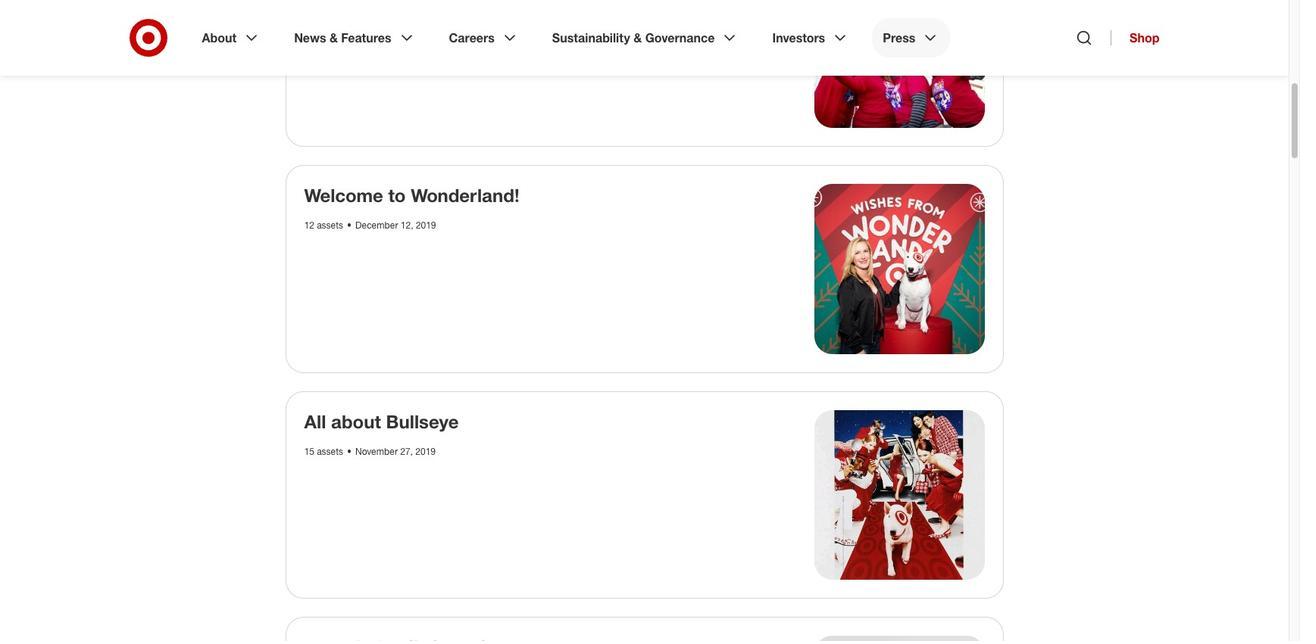 Task type: vqa. For each thing, say whether or not it's contained in the screenshot.
12 at the left top of page
yes



Task type: describe. For each thing, give the bounding box(es) containing it.
welcome to wonderland! link
[[304, 184, 520, 207]]

12 assets
[[304, 220, 343, 231]]

27,
[[400, 446, 413, 457]]

november 27, 2019
[[355, 446, 436, 457]]

december 12, 2019
[[355, 220, 436, 231]]

sustainability & governance
[[552, 30, 715, 45]]

a person standing next to a dog image
[[815, 184, 985, 354]]

features
[[341, 30, 391, 45]]

12,
[[401, 220, 413, 231]]

investors link
[[762, 18, 860, 58]]

press
[[883, 30, 916, 45]]

12
[[304, 220, 314, 231]]

assets for all
[[317, 446, 343, 457]]

careers link
[[438, 18, 530, 58]]

2019 for wonderland!
[[416, 220, 436, 231]]

all about bullseye
[[304, 410, 459, 433]]

november
[[355, 446, 398, 457]]

all
[[304, 410, 326, 433]]

news
[[294, 30, 326, 45]]

careers
[[449, 30, 495, 45]]

about
[[202, 30, 237, 45]]

shop link
[[1111, 30, 1160, 45]]

calendar image
[[815, 410, 985, 580]]

investors
[[772, 30, 825, 45]]

sustainability & governance link
[[542, 18, 750, 58]]

2019 for bullseye
[[415, 446, 436, 457]]

press link
[[872, 18, 950, 58]]

& for news
[[330, 30, 338, 45]]

wonderland!
[[411, 184, 520, 207]]



Task type: locate. For each thing, give the bounding box(es) containing it.
0 horizontal spatial &
[[330, 30, 338, 45]]

1 horizontal spatial &
[[634, 30, 642, 45]]

bullseye
[[386, 410, 459, 433]]

2 2019 from the top
[[415, 446, 436, 457]]

1 vertical spatial 2019
[[415, 446, 436, 457]]

welcome
[[304, 184, 383, 207]]

2019 right 27,
[[415, 446, 436, 457]]

welcome to wonderland!
[[304, 184, 520, 207]]

1 vertical spatial assets
[[317, 446, 343, 457]]

about
[[331, 410, 381, 433]]

about link
[[191, 18, 271, 58]]

shop
[[1130, 30, 1160, 45]]

news & features
[[294, 30, 391, 45]]

to
[[388, 184, 406, 207]]

all about bullseye link
[[304, 410, 459, 433]]

2019
[[416, 220, 436, 231], [415, 446, 436, 457]]

1 2019 from the top
[[416, 220, 436, 231]]

0 vertical spatial assets
[[317, 220, 343, 231]]

a group of people posing for a photo in front of a sign image
[[815, 0, 985, 128]]

1 & from the left
[[330, 30, 338, 45]]

assets right 15
[[317, 446, 343, 457]]

15
[[304, 446, 314, 457]]

news & features link
[[283, 18, 426, 58]]

& right news
[[330, 30, 338, 45]]

2019 right 12, at left
[[416, 220, 436, 231]]

sustainability
[[552, 30, 630, 45]]

assets
[[317, 220, 343, 231], [317, 446, 343, 457]]

assets right 12
[[317, 220, 343, 231]]

2 & from the left
[[634, 30, 642, 45]]

assets for welcome
[[317, 220, 343, 231]]

& left 'governance'
[[634, 30, 642, 45]]

0 vertical spatial 2019
[[416, 220, 436, 231]]

&
[[330, 30, 338, 45], [634, 30, 642, 45]]

& for sustainability
[[634, 30, 642, 45]]

governance
[[645, 30, 715, 45]]

december
[[355, 220, 398, 231]]

15 assets
[[304, 446, 343, 457]]

1 assets from the top
[[317, 220, 343, 231]]

2 assets from the top
[[317, 446, 343, 457]]



